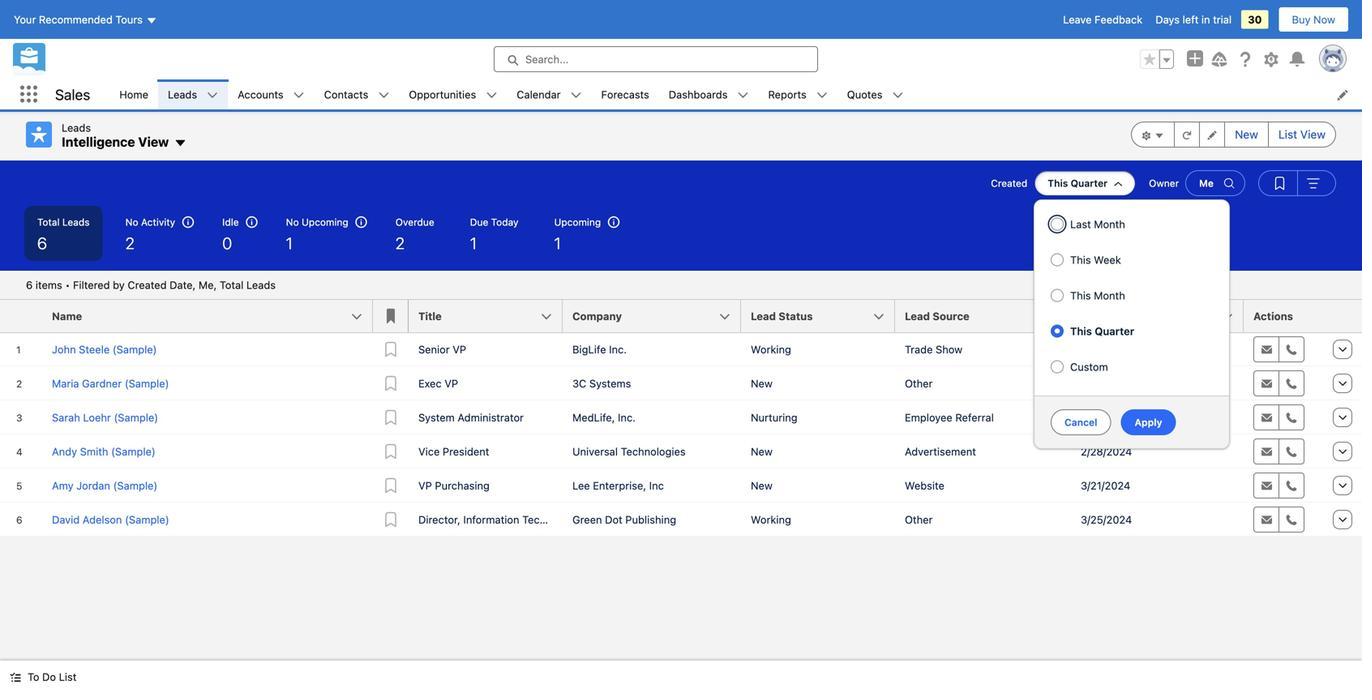 Task type: describe. For each thing, give the bounding box(es) containing it.
owner
[[1150, 178, 1180, 189]]

recommended
[[39, 13, 113, 26]]

to do list button
[[0, 661, 86, 694]]

activity
[[141, 217, 175, 228]]

universal
[[573, 446, 618, 458]]

opportunities
[[409, 88, 476, 101]]

vp for senior vp
[[453, 344, 467, 356]]

1 vertical spatial this quarter
[[1071, 325, 1135, 337]]

forecasts
[[602, 88, 650, 101]]

week
[[1094, 254, 1122, 266]]

in
[[1202, 13, 1211, 26]]

actions column header
[[1244, 300, 1326, 333]]

status
[[779, 310, 813, 322]]

contacts
[[324, 88, 369, 101]]

0 vertical spatial created
[[992, 178, 1028, 189]]

•
[[65, 279, 70, 291]]

leads list item
[[158, 79, 228, 110]]

1 for upcoming
[[554, 234, 561, 253]]

1 for no upcoming
[[286, 234, 293, 253]]

3c systems
[[573, 378, 631, 390]]

quarter inside button
[[1071, 178, 1108, 189]]

action image
[[1326, 300, 1363, 333]]

universal technologies
[[573, 446, 686, 458]]

lead for lead source
[[905, 310, 931, 322]]

6 inside "total leads 6"
[[37, 234, 47, 253]]

information
[[464, 514, 520, 526]]

name
[[52, 310, 82, 322]]

forecasts link
[[592, 79, 659, 110]]

leads inside "total leads 6"
[[62, 217, 90, 228]]

view for list view
[[1301, 128, 1326, 141]]

idle
[[222, 217, 239, 228]]

1 2 from the left
[[125, 234, 135, 253]]

overdue 2
[[396, 217, 435, 253]]

nurturing
[[751, 412, 798, 424]]

buy now button
[[1279, 6, 1350, 32]]

accounts
[[238, 88, 284, 101]]

your recommended tours button
[[13, 6, 158, 32]]

calendar
[[517, 88, 561, 101]]

title button
[[409, 300, 563, 333]]

0 vertical spatial group
[[1141, 49, 1175, 69]]

sales
[[55, 86, 90, 103]]

2 inside "overdue 2"
[[396, 234, 405, 253]]

to do list
[[28, 671, 77, 683]]

no for 2
[[125, 217, 138, 228]]

this month
[[1071, 289, 1126, 302]]

text default image for contacts
[[378, 90, 390, 101]]

home
[[119, 88, 148, 101]]

filtered
[[73, 279, 110, 291]]

total inside "total leads 6"
[[37, 217, 60, 228]]

green dot publishing
[[573, 514, 677, 526]]

1 vertical spatial quarter
[[1095, 325, 1135, 337]]

quotes list item
[[838, 79, 914, 110]]

feedback
[[1095, 13, 1143, 26]]

name button
[[42, 300, 373, 333]]

contacts link
[[314, 79, 378, 110]]

enterprise,
[[593, 480, 647, 492]]

trade
[[905, 344, 933, 356]]

leads link
[[158, 79, 207, 110]]

vice president
[[419, 446, 490, 458]]

exec vp
[[419, 378, 458, 390]]

lee
[[573, 480, 590, 492]]

new for 3c systems
[[751, 378, 773, 390]]

intelligence
[[62, 134, 135, 150]]

me,
[[199, 279, 217, 291]]

system
[[419, 412, 455, 424]]

month for last month
[[1095, 218, 1126, 230]]

employee referral
[[905, 412, 994, 424]]

text default image for accounts
[[293, 90, 305, 101]]

working for green dot publishing
[[751, 514, 792, 526]]

date,
[[170, 279, 196, 291]]

text default image for calendar
[[571, 90, 582, 101]]

last month
[[1071, 218, 1126, 230]]

medlife,
[[573, 412, 615, 424]]

this inside button
[[1048, 178, 1069, 189]]

name column header
[[42, 300, 383, 333]]

company
[[573, 310, 622, 322]]

lead source column header
[[896, 300, 1072, 333]]

senior
[[419, 344, 450, 356]]

quotes
[[848, 88, 883, 101]]

leave feedback link
[[1064, 13, 1143, 26]]

this quarter inside button
[[1048, 178, 1108, 189]]

this quarter button
[[1035, 170, 1137, 196]]

do
[[42, 671, 56, 683]]

today
[[491, 217, 519, 228]]

advertisement
[[905, 446, 977, 458]]

senior vp
[[419, 344, 467, 356]]

lee enterprise, inc
[[573, 480, 664, 492]]

action column header
[[1326, 300, 1363, 333]]

this week
[[1071, 254, 1122, 266]]

total leads 6
[[37, 217, 90, 253]]

biglife inc.
[[573, 344, 627, 356]]

no activity
[[125, 217, 175, 228]]

vice
[[419, 446, 440, 458]]

0
[[222, 234, 232, 253]]

accounts link
[[228, 79, 293, 110]]

inc
[[650, 480, 664, 492]]

home link
[[110, 79, 158, 110]]

3c
[[573, 378, 587, 390]]

employee
[[905, 412, 953, 424]]

calendar link
[[507, 79, 571, 110]]

cancel
[[1065, 417, 1098, 428]]

leads right 'me,' on the top left of page
[[247, 279, 276, 291]]

green
[[573, 514, 602, 526]]



Task type: vqa. For each thing, say whether or not it's contained in the screenshot.
the topmost GROUP
yes



Task type: locate. For each thing, give the bounding box(es) containing it.
1 horizontal spatial upcoming
[[554, 217, 601, 228]]

new for lee enterprise, inc
[[751, 480, 773, 492]]

company column header
[[563, 300, 751, 333]]

1 1 from the left
[[286, 234, 293, 253]]

0 vertical spatial working
[[751, 344, 792, 356]]

text default image left to
[[10, 672, 21, 683]]

list inside "button"
[[59, 671, 77, 683]]

no upcoming
[[286, 217, 349, 228]]

month
[[1095, 218, 1126, 230], [1094, 289, 1126, 302]]

list containing home
[[110, 79, 1363, 110]]

total up items
[[37, 217, 60, 228]]

1 right due today 1
[[554, 234, 561, 253]]

quarter down the this month
[[1095, 325, 1135, 337]]

1 horizontal spatial view
[[1301, 128, 1326, 141]]

text default image inside to do list "button"
[[10, 672, 21, 683]]

created right by
[[128, 279, 167, 291]]

important column header
[[373, 300, 409, 333]]

text default image right contacts
[[378, 90, 390, 101]]

6 items • filtered by created date, me, total leads status
[[26, 279, 276, 291]]

1 horizontal spatial total
[[220, 279, 244, 291]]

0 horizontal spatial 6
[[26, 279, 33, 291]]

0 horizontal spatial 2
[[125, 234, 135, 253]]

1 horizontal spatial 6
[[37, 234, 47, 253]]

1 vertical spatial inc.
[[618, 412, 636, 424]]

6 left items
[[26, 279, 33, 291]]

list
[[110, 79, 1363, 110]]

2 1 from the left
[[470, 234, 477, 253]]

0 horizontal spatial total
[[37, 217, 60, 228]]

0 horizontal spatial created
[[128, 279, 167, 291]]

2 lead from the left
[[905, 310, 931, 322]]

2 upcoming from the left
[[554, 217, 601, 228]]

inc. right biglife at the left
[[609, 344, 627, 356]]

text default image inside contacts list item
[[378, 90, 390, 101]]

source
[[933, 310, 970, 322]]

lead inside button
[[751, 310, 776, 322]]

grid
[[0, 300, 1363, 538]]

2 working from the top
[[751, 514, 792, 526]]

1 vertical spatial created
[[128, 279, 167, 291]]

text default image for quotes
[[893, 90, 904, 101]]

lead up the trade
[[905, 310, 931, 322]]

row number image
[[0, 300, 42, 333]]

text default image inside calendar "list item"
[[571, 90, 582, 101]]

2 down overdue
[[396, 234, 405, 253]]

vp for exec vp
[[445, 378, 458, 390]]

1 horizontal spatial 2
[[396, 234, 405, 253]]

your
[[14, 13, 36, 26]]

calendar list item
[[507, 79, 592, 110]]

vp right exec
[[445, 378, 458, 390]]

inc. right medlife, at the left bottom
[[618, 412, 636, 424]]

month right last
[[1095, 218, 1126, 230]]

text default image inside opportunities list item
[[486, 90, 498, 101]]

text default image for leads
[[207, 90, 218, 101]]

last activity column header
[[1072, 300, 1254, 333]]

6
[[37, 234, 47, 253], [26, 279, 33, 291]]

leads up intelligence
[[62, 122, 91, 134]]

leads inside list item
[[168, 88, 197, 101]]

reports
[[769, 88, 807, 101]]

other down the trade
[[905, 378, 933, 390]]

purchasing
[[435, 480, 490, 492]]

custom
[[1071, 361, 1109, 373]]

0 horizontal spatial 1
[[286, 234, 293, 253]]

key performance indicators group
[[0, 206, 1363, 271]]

inc.
[[609, 344, 627, 356], [618, 412, 636, 424]]

new button
[[1225, 122, 1269, 148]]

1 horizontal spatial lead
[[905, 310, 931, 322]]

director,
[[419, 514, 461, 526]]

1 horizontal spatial no
[[286, 217, 299, 228]]

2 vertical spatial vp
[[419, 480, 432, 492]]

0 horizontal spatial no
[[125, 217, 138, 228]]

contacts list item
[[314, 79, 399, 110]]

technology
[[523, 514, 579, 526]]

new
[[1236, 128, 1259, 141], [751, 378, 773, 390], [751, 446, 773, 458], [751, 480, 773, 492]]

company button
[[563, 300, 741, 333]]

group containing new
[[1132, 122, 1337, 148]]

by
[[113, 279, 125, 291]]

0 horizontal spatial lead
[[751, 310, 776, 322]]

list inside button
[[1279, 128, 1298, 141]]

1 vertical spatial list
[[59, 671, 77, 683]]

text default image left accounts
[[207, 90, 218, 101]]

text default image inside quotes list item
[[893, 90, 904, 101]]

me
[[1200, 178, 1214, 189]]

trade show
[[905, 344, 963, 356]]

1 horizontal spatial list
[[1279, 128, 1298, 141]]

president
[[443, 446, 490, 458]]

me button
[[1186, 170, 1246, 196]]

1 down due
[[470, 234, 477, 253]]

0 vertical spatial quarter
[[1071, 178, 1108, 189]]

text default image inside accounts list item
[[293, 90, 305, 101]]

3/21/2024
[[1081, 480, 1131, 492]]

lead for lead status
[[751, 310, 776, 322]]

2 2 from the left
[[396, 234, 405, 253]]

inc. for biglife inc.
[[609, 344, 627, 356]]

new inside button
[[1236, 128, 1259, 141]]

buy
[[1293, 13, 1311, 26]]

2 month from the top
[[1094, 289, 1126, 302]]

text default image right accounts
[[293, 90, 305, 101]]

upcoming
[[302, 217, 349, 228], [554, 217, 601, 228]]

list right the do
[[59, 671, 77, 683]]

month down week
[[1094, 289, 1126, 302]]

month for this month
[[1094, 289, 1126, 302]]

1 down no upcoming
[[286, 234, 293, 253]]

2 vertical spatial group
[[1259, 170, 1337, 196]]

1 lead from the left
[[751, 310, 776, 322]]

accounts list item
[[228, 79, 314, 110]]

text default image for opportunities
[[486, 90, 498, 101]]

1 vertical spatial working
[[751, 514, 792, 526]]

text default image left calendar
[[486, 90, 498, 101]]

view right 'new' button
[[1301, 128, 1326, 141]]

group down list view button
[[1259, 170, 1337, 196]]

leave feedback
[[1064, 13, 1143, 26]]

total right 'me,' on the top left of page
[[220, 279, 244, 291]]

medlife, inc.
[[573, 412, 636, 424]]

group for owner
[[1259, 170, 1337, 196]]

text default image for dashboards
[[738, 90, 749, 101]]

administrator
[[458, 412, 524, 424]]

list
[[1279, 128, 1298, 141], [59, 671, 77, 683]]

created left this quarter button
[[992, 178, 1028, 189]]

0 vertical spatial inc.
[[609, 344, 627, 356]]

lead status
[[751, 310, 813, 322]]

1 inside due today 1
[[470, 234, 477, 253]]

this quarter down the this month
[[1071, 325, 1135, 337]]

1 month from the top
[[1095, 218, 1126, 230]]

leads right home 'link'
[[168, 88, 197, 101]]

no for 1
[[286, 217, 299, 228]]

other down website
[[905, 514, 933, 526]]

0 vertical spatial other
[[905, 378, 933, 390]]

grid containing name
[[0, 300, 1363, 538]]

system administrator
[[419, 412, 524, 424]]

title
[[419, 310, 442, 322]]

no left activity
[[125, 217, 138, 228]]

6 up items
[[37, 234, 47, 253]]

director, information technology
[[419, 514, 579, 526]]

0 vertical spatial total
[[37, 217, 60, 228]]

systems
[[590, 378, 631, 390]]

text default image inside dashboards list item
[[738, 90, 749, 101]]

now
[[1314, 13, 1336, 26]]

text default image right calendar
[[571, 90, 582, 101]]

list right 'new' button
[[1279, 128, 1298, 141]]

lead left status
[[751, 310, 776, 322]]

apply button
[[1121, 410, 1177, 436]]

3 1 from the left
[[554, 234, 561, 253]]

dashboards
[[669, 88, 728, 101]]

technologies
[[621, 446, 686, 458]]

vp down vice
[[419, 480, 432, 492]]

text default image
[[207, 90, 218, 101], [486, 90, 498, 101], [738, 90, 749, 101], [174, 137, 187, 150]]

title column header
[[409, 300, 573, 333]]

text default image for reports
[[817, 90, 828, 101]]

1 upcoming from the left
[[302, 217, 349, 228]]

buy now
[[1293, 13, 1336, 26]]

1 vertical spatial other
[[905, 514, 933, 526]]

text default image right quotes
[[893, 90, 904, 101]]

1 vertical spatial vp
[[445, 378, 458, 390]]

text default image right 'reports'
[[817, 90, 828, 101]]

0 vertical spatial vp
[[453, 344, 467, 356]]

this
[[1048, 178, 1069, 189], [1071, 254, 1092, 266], [1071, 289, 1092, 302], [1071, 325, 1093, 337]]

tours
[[116, 13, 143, 26]]

cancel button
[[1051, 410, 1112, 436]]

6 items • filtered by created date, me, total leads
[[26, 279, 276, 291]]

1 vertical spatial group
[[1132, 122, 1337, 148]]

inc. for medlife, inc.
[[618, 412, 636, 424]]

group for leads
[[1132, 122, 1337, 148]]

dashboards list item
[[659, 79, 759, 110]]

due
[[470, 217, 489, 228]]

publishing
[[626, 514, 677, 526]]

0 vertical spatial month
[[1095, 218, 1126, 230]]

1 vertical spatial 6
[[26, 279, 33, 291]]

view inside button
[[1301, 128, 1326, 141]]

0 horizontal spatial view
[[138, 134, 169, 150]]

show
[[936, 344, 963, 356]]

reports list item
[[759, 79, 838, 110]]

your recommended tours
[[14, 13, 143, 26]]

group
[[1141, 49, 1175, 69], [1132, 122, 1337, 148], [1259, 170, 1337, 196]]

1 horizontal spatial 1
[[470, 234, 477, 253]]

view for intelligence view
[[138, 134, 169, 150]]

no right idle
[[286, 217, 299, 228]]

1 working from the top
[[751, 344, 792, 356]]

other
[[905, 378, 933, 390], [905, 514, 933, 526]]

1 other from the top
[[905, 378, 933, 390]]

0 vertical spatial 6
[[37, 234, 47, 253]]

text default image left reports 'link'
[[738, 90, 749, 101]]

biglife
[[573, 344, 606, 356]]

1 no from the left
[[125, 217, 138, 228]]

leads up •
[[62, 217, 90, 228]]

2/28/2024
[[1081, 446, 1133, 458]]

1 vertical spatial total
[[220, 279, 244, 291]]

lead status column header
[[741, 300, 905, 333]]

text default image
[[293, 90, 305, 101], [378, 90, 390, 101], [571, 90, 582, 101], [817, 90, 828, 101], [893, 90, 904, 101], [10, 672, 21, 683]]

lead source
[[905, 310, 970, 322]]

list view button
[[1269, 122, 1337, 148]]

2 down no activity
[[125, 234, 135, 253]]

exec
[[419, 378, 442, 390]]

quotes link
[[838, 79, 893, 110]]

dot
[[605, 514, 623, 526]]

vp right the 'senior'
[[453, 344, 467, 356]]

new for universal technologies
[[751, 446, 773, 458]]

leave
[[1064, 13, 1092, 26]]

group up "me" button
[[1132, 122, 1337, 148]]

3/25/2024
[[1081, 514, 1133, 526]]

0 vertical spatial this quarter
[[1048, 178, 1108, 189]]

2 horizontal spatial 1
[[554, 234, 561, 253]]

reports link
[[759, 79, 817, 110]]

working for biglife inc.
[[751, 344, 792, 356]]

text default image inside leads list item
[[207, 90, 218, 101]]

items
[[36, 279, 62, 291]]

referral
[[956, 412, 994, 424]]

last
[[1071, 218, 1092, 230]]

apply
[[1135, 417, 1163, 428]]

row number column header
[[0, 300, 42, 333]]

quarter up last
[[1071, 178, 1108, 189]]

this quarter
[[1048, 178, 1108, 189], [1071, 325, 1135, 337]]

2 no from the left
[[286, 217, 299, 228]]

actions
[[1254, 310, 1294, 322]]

opportunities list item
[[399, 79, 507, 110]]

group down "days"
[[1141, 49, 1175, 69]]

2 other from the top
[[905, 514, 933, 526]]

0 vertical spatial list
[[1279, 128, 1298, 141]]

30
[[1249, 13, 1263, 26]]

left
[[1183, 13, 1199, 26]]

1 horizontal spatial created
[[992, 178, 1028, 189]]

intelligence view
[[62, 134, 169, 150]]

lead inside button
[[905, 310, 931, 322]]

text default image down leads link
[[174, 137, 187, 150]]

no
[[125, 217, 138, 228], [286, 217, 299, 228]]

view down home
[[138, 134, 169, 150]]

dashboards link
[[659, 79, 738, 110]]

1 vertical spatial month
[[1094, 289, 1126, 302]]

search...
[[526, 53, 569, 65]]

0 horizontal spatial list
[[59, 671, 77, 683]]

trial
[[1214, 13, 1232, 26]]

0 horizontal spatial upcoming
[[302, 217, 349, 228]]

text default image inside reports list item
[[817, 90, 828, 101]]

lead status button
[[741, 300, 896, 333]]

this quarter up last
[[1048, 178, 1108, 189]]



